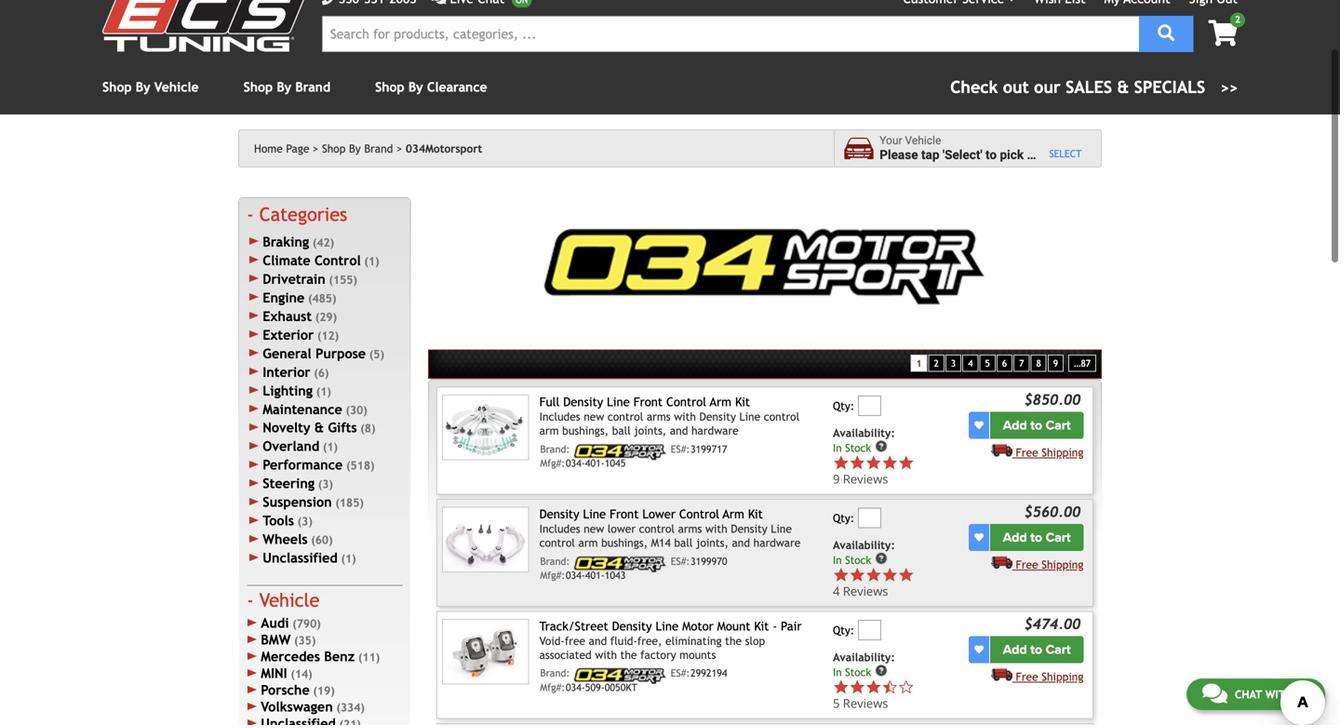 Task type: describe. For each thing, give the bounding box(es) containing it.
with inside density line front lower control arm kit includes new lower control arms with density line control arm bushings, m14 ball joints, and hardware
[[706, 523, 728, 536]]

es#: 3199717 mfg#: 034-401-1045
[[541, 443, 728, 469]]

5 link
[[980, 355, 996, 372]]

add to cart for $850.00
[[1004, 418, 1071, 433]]

lower
[[643, 507, 676, 521]]

question sign image for 9 reviews
[[875, 440, 888, 453]]

3199717
[[691, 443, 728, 455]]

9 for 9 reviews
[[833, 471, 840, 488]]

5 for 5
[[986, 358, 991, 369]]

bushings, inside full density line front control arm kit includes new control arms with density line control arm bushings, ball joints, and hardware
[[563, 424, 609, 437]]

cart for $560.00
[[1046, 530, 1071, 546]]

home
[[254, 142, 283, 155]]

by right page
[[349, 142, 361, 155]]

and inside track/street density line motor mount kit - pair void-free and fluid-free, eliminating the slop associated with the factory mounts
[[589, 635, 607, 648]]

0 vertical spatial 2 link
[[1194, 13, 1246, 48]]

wheels
[[263, 532, 308, 547]]

free shipping image for $474.00
[[992, 668, 1013, 681]]

(29)
[[315, 310, 337, 323]]

free for $560.00
[[1016, 558, 1039, 571]]

(30)
[[346, 403, 368, 416]]

(19)
[[313, 685, 335, 698]]

pair
[[781, 619, 802, 634]]

to for $474.00
[[1031, 642, 1043, 658]]

page
[[286, 142, 310, 155]]

0 horizontal spatial vehicle
[[154, 80, 199, 95]]

1043
[[605, 570, 626, 581]]

lighting
[[263, 383, 313, 398]]

your
[[880, 134, 903, 147]]

0 horizontal spatial comments image
[[432, 0, 446, 5]]

8 link
[[1031, 355, 1047, 372]]

(790)
[[293, 618, 321, 631]]

free
[[565, 635, 586, 648]]

mount
[[718, 619, 751, 634]]

vehicle inside your vehicle please tap 'select' to pick a vehicle
[[906, 134, 942, 147]]

free shipping image for $560.00
[[992, 556, 1013, 569]]

shipping for $850.00
[[1042, 446, 1084, 459]]

shop by clearance link
[[375, 80, 488, 95]]

brand: for 9 reviews
[[541, 443, 570, 455]]

034motorsport - corporate logo image for 4 reviews
[[574, 556, 667, 572]]

1 link
[[911, 355, 928, 372]]

factory
[[641, 649, 677, 662]]

…87
[[1075, 358, 1091, 369]]

5 for 5 reviews
[[833, 695, 840, 712]]

1 horizontal spatial the
[[726, 635, 742, 648]]

& inside 'categories braking (42) climate control (1) drivetrain (155) engine (485) exhaust (29) exterior (12) general purpose (5) interior (6) lighting (1) maintenance (30) novelty & gifts (8) overland (1) performance (518) steering (3) suspension (185) tools (3) wheels (60) unclassified (1)'
[[315, 420, 324, 436]]

Search text field
[[322, 16, 1140, 52]]

arm for 9 reviews
[[710, 395, 732, 409]]

categories braking (42) climate control (1) drivetrain (155) engine (485) exhaust (29) exterior (12) general purpose (5) interior (6) lighting (1) maintenance (30) novelty & gifts (8) overland (1) performance (518) steering (3) suspension (185) tools (3) wheels (60) unclassified (1)
[[259, 203, 385, 566]]

add to cart for $474.00
[[1004, 642, 1071, 658]]

a
[[1028, 148, 1034, 163]]

search image
[[1159, 25, 1175, 41]]

3 link
[[946, 355, 962, 372]]

(334)
[[337, 701, 365, 714]]

and inside density line front lower control arm kit includes new lower control arms with density line control arm bushings, m14 ball joints, and hardware
[[732, 537, 751, 550]]

4 reviews
[[833, 583, 889, 600]]

ecs tuning image
[[102, 0, 307, 52]]

free for $850.00
[[1016, 446, 1039, 459]]

add for $850.00
[[1004, 418, 1028, 433]]

(155)
[[329, 273, 358, 286]]

steering
[[263, 476, 315, 491]]

density line front lower control arm kit includes new lower control arms with density line control arm bushings, m14 ball joints, and hardware
[[540, 507, 801, 550]]

with left us
[[1266, 688, 1294, 701]]

(185)
[[336, 497, 364, 510]]

5 reviews
[[833, 695, 889, 712]]

shop by vehicle link
[[102, 80, 199, 95]]

add to wish list image
[[975, 421, 984, 430]]

exterior
[[263, 327, 314, 342]]

front inside density line front lower control arm kit includes new lower control arms with density line control arm bushings, m14 ball joints, and hardware
[[610, 507, 639, 521]]

$850.00
[[1025, 391, 1081, 408]]

add to cart button for $474.00
[[991, 636, 1084, 663]]

(11)
[[358, 651, 380, 664]]

hardware inside full density line front control arm kit includes new control arms with density line control arm bushings, ball joints, and hardware
[[692, 424, 739, 437]]

reviews for 9 reviews
[[843, 471, 889, 488]]

availability: for 4
[[833, 539, 896, 552]]

brand: for 5 reviews
[[541, 668, 570, 680]]

7 link
[[1014, 355, 1030, 372]]

availability: in stock for 9
[[833, 426, 896, 454]]

us
[[1297, 688, 1310, 701]]

add to wish list image for $474.00
[[975, 645, 984, 655]]

cart for $474.00
[[1046, 642, 1071, 658]]

034- for 5
[[566, 682, 586, 694]]

in for 4
[[833, 554, 842, 567]]

034motorsport - corporate logo image for 5 reviews
[[574, 668, 667, 685]]

control for full
[[667, 395, 707, 409]]

lower
[[608, 523, 636, 536]]

shop by brand for home page
[[322, 142, 393, 155]]

chat with us link
[[1187, 679, 1326, 711]]

1
[[917, 358, 922, 369]]

to for $850.00
[[1031, 418, 1043, 433]]

1 vertical spatial the
[[621, 649, 637, 662]]

full
[[540, 395, 560, 409]]

hardware inside density line front lower control arm kit includes new lower control arms with density line control arm bushings, m14 ball joints, and hardware
[[754, 537, 801, 550]]

motor
[[683, 619, 714, 634]]

509-
[[586, 682, 605, 694]]

star image for 4
[[833, 567, 850, 583]]

braking
[[263, 234, 309, 249]]

in for 9
[[833, 442, 842, 454]]

includes for 4
[[540, 523, 581, 536]]

track/street density line motor mount kit - pair link
[[540, 619, 802, 634]]

es#: for 9 reviews
[[671, 443, 690, 455]]

401- for 9 reviews
[[586, 458, 605, 469]]

4 for 4
[[969, 358, 974, 369]]

034motorsport
[[406, 142, 483, 155]]

free shipping for $850.00
[[1016, 446, 1084, 459]]

engine
[[263, 290, 305, 305]]

eliminating
[[666, 635, 722, 648]]

full density line front control arm kit includes new control arms with density line control arm bushings, ball joints, and hardware
[[540, 395, 800, 437]]

7
[[1020, 358, 1025, 369]]

1 horizontal spatial 2
[[1236, 14, 1241, 25]]

034- for 4
[[566, 570, 586, 581]]

6 link
[[997, 355, 1013, 372]]

availability: in stock for 4
[[833, 539, 896, 567]]

gifts
[[328, 420, 357, 436]]

performance
[[263, 457, 343, 473]]

chat
[[1236, 688, 1263, 701]]

1 vertical spatial 2 link
[[929, 355, 945, 372]]

maintenance
[[263, 402, 342, 417]]

1 horizontal spatial &
[[1118, 77, 1130, 97]]

qty: for 5
[[833, 624, 855, 637]]

(12)
[[317, 329, 339, 342]]

(8)
[[361, 422, 376, 435]]

add to cart button for $560.00
[[991, 524, 1084, 551]]

comments image inside chat with us link
[[1203, 683, 1228, 705]]

6
[[1003, 358, 1008, 369]]

novelty
[[263, 420, 311, 436]]

fluid-
[[611, 635, 638, 648]]

free,
[[638, 635, 662, 648]]

exhaust
[[263, 308, 312, 324]]

'select'
[[943, 148, 983, 163]]

line inside track/street density line motor mount kit - pair void-free and fluid-free, eliminating the slop associated with the factory mounts
[[656, 619, 679, 634]]

mounts
[[680, 649, 716, 662]]

availability: for 5
[[833, 651, 896, 664]]

1 4 reviews link from the top
[[833, 567, 966, 600]]

arm for 4 reviews
[[723, 507, 745, 521]]

sales
[[1066, 77, 1113, 97]]

pick
[[1001, 148, 1024, 163]]

cart for $850.00
[[1046, 418, 1071, 433]]

3199970
[[691, 556, 728, 567]]

401- for 4 reviews
[[586, 570, 605, 581]]

stock for 4
[[846, 554, 872, 567]]

1 5 reviews link from the top
[[833, 679, 966, 712]]

by left clearance
[[409, 80, 423, 95]]

to for $560.00
[[1031, 530, 1043, 546]]

4 for 4 reviews
[[833, 583, 840, 600]]

1 vertical spatial (3)
[[298, 515, 313, 528]]

control for density
[[680, 507, 720, 521]]

(14)
[[291, 668, 313, 681]]

phone image
[[322, 0, 335, 5]]

add for $560.00
[[1004, 530, 1028, 546]]

chat with us
[[1236, 688, 1310, 701]]

categories
[[259, 203, 348, 225]]

shipping for $560.00
[[1042, 558, 1084, 571]]

2 5 reviews link from the top
[[833, 695, 915, 712]]

density inside track/street density line motor mount kit - pair void-free and fluid-free, eliminating the slop associated with the factory mounts
[[612, 619, 652, 634]]

shop by vehicle
[[102, 80, 199, 95]]

control for categories
[[315, 253, 361, 268]]

question sign image
[[875, 664, 888, 677]]

034motorsport - corporate logo image for 9 reviews
[[574, 443, 667, 460]]

(6)
[[314, 366, 329, 379]]

(518)
[[346, 459, 375, 472]]

kit inside track/street density line motor mount kit - pair void-free and fluid-free, eliminating the slop associated with the factory mounts
[[755, 619, 770, 634]]

1 9 reviews link from the top
[[833, 455, 966, 488]]

ball inside full density line front control arm kit includes new control arms with density line control arm bushings, ball joints, and hardware
[[612, 424, 631, 437]]

your vehicle please tap 'select' to pick a vehicle
[[880, 134, 1078, 163]]

1045
[[605, 458, 626, 469]]



Task type: locate. For each thing, give the bounding box(es) containing it.
2 free from the top
[[1016, 558, 1039, 571]]

free shipping for $560.00
[[1016, 558, 1084, 571]]

1 vertical spatial 034-
[[566, 570, 586, 581]]

control right the lower at the bottom
[[680, 507, 720, 521]]

1 brand: from the top
[[541, 443, 570, 455]]

es#: for 4 reviews
[[671, 556, 690, 567]]

with inside full density line front control arm kit includes new control arms with density line control arm bushings, ball joints, and hardware
[[674, 410, 696, 423]]

1 add to wish list image from the top
[[975, 533, 984, 542]]

ball up es#: 3199717 mfg#: 034-401-1045
[[612, 424, 631, 437]]

9 inside 9 reviews link
[[833, 471, 840, 488]]

0 vertical spatial new
[[584, 410, 605, 423]]

1 401- from the top
[[586, 458, 605, 469]]

kit for 9
[[736, 395, 751, 409]]

0 vertical spatial free
[[1016, 446, 1039, 459]]

1 availability: from the top
[[833, 426, 896, 439]]

arm inside full density line front control arm kit includes new control arms with density line control arm bushings, ball joints, and hardware
[[540, 424, 559, 437]]

2 reviews from the top
[[843, 583, 889, 600]]

ball inside density line front lower control arm kit includes new lower control arms with density line control arm bushings, m14 ball joints, and hardware
[[675, 537, 693, 550]]

reviews for 4 reviews
[[843, 583, 889, 600]]

2 vertical spatial cart
[[1046, 642, 1071, 658]]

5 left 6 link
[[986, 358, 991, 369]]

control inside 'categories braking (42) climate control (1) drivetrain (155) engine (485) exhaust (29) exterior (12) general purpose (5) interior (6) lighting (1) maintenance (30) novelty & gifts (8) overland (1) performance (518) steering (3) suspension (185) tools (3) wheels (60) unclassified (1)'
[[315, 253, 361, 268]]

qty: up "9 reviews"
[[833, 400, 855, 413]]

034- down associated
[[566, 682, 586, 694]]

1 vertical spatial add to cart button
[[991, 524, 1084, 551]]

1 horizontal spatial ball
[[675, 537, 693, 550]]

availability: in stock for 5
[[833, 651, 896, 679]]

1 horizontal spatial brand
[[364, 142, 393, 155]]

add to cart down the $850.00
[[1004, 418, 1071, 433]]

cart
[[1046, 418, 1071, 433], [1046, 530, 1071, 546], [1046, 642, 1071, 658]]

brand:
[[541, 443, 570, 455], [541, 556, 570, 567], [541, 668, 570, 680]]

4 link
[[963, 355, 979, 372]]

stock for 5
[[846, 666, 872, 679]]

brand: up 'track/street'
[[541, 556, 570, 567]]

shop by brand link for shop by vehicle
[[244, 80, 331, 95]]

free shipping image for $850.00
[[992, 444, 1013, 457]]

2 vertical spatial stock
[[846, 666, 872, 679]]

shop by brand link right page
[[322, 142, 403, 155]]

mfg#: inside es#: 3199717 mfg#: 034-401-1045
[[541, 458, 565, 469]]

1 add to cart button from the top
[[991, 412, 1084, 439]]

3 stock from the top
[[846, 666, 872, 679]]

tools
[[263, 513, 294, 529]]

1 vertical spatial arm
[[723, 507, 745, 521]]

front inside full density line front control arm kit includes new control arms with density line control arm bushings, ball joints, and hardware
[[634, 395, 663, 409]]

1 horizontal spatial 5
[[986, 358, 991, 369]]

control
[[315, 253, 361, 268], [667, 395, 707, 409], [680, 507, 720, 521]]

-
[[773, 619, 778, 634]]

drivetrain
[[263, 271, 326, 287]]

qty: down "9 reviews"
[[833, 512, 855, 525]]

to inside your vehicle please tap 'select' to pick a vehicle
[[986, 148, 997, 163]]

2 vertical spatial es#:
[[671, 668, 690, 680]]

volkswagen
[[261, 699, 333, 715]]

shipping for $474.00
[[1042, 670, 1084, 683]]

1 vertical spatial 2
[[935, 358, 939, 369]]

1 cart from the top
[[1046, 418, 1071, 433]]

free shipping image
[[992, 444, 1013, 457], [992, 556, 1013, 569], [992, 668, 1013, 681]]

3
[[952, 358, 956, 369]]

free shipping
[[1016, 446, 1084, 459], [1016, 558, 1084, 571], [1016, 670, 1084, 683]]

2 availability: in stock from the top
[[833, 539, 896, 567]]

porsche
[[261, 683, 310, 698]]

ball right "m14"
[[675, 537, 693, 550]]

qty: for 4
[[833, 512, 855, 525]]

to down $560.00
[[1031, 530, 1043, 546]]

034-
[[566, 458, 586, 469], [566, 570, 586, 581], [566, 682, 586, 694]]

1 vertical spatial ball
[[675, 537, 693, 550]]

2 401- from the top
[[586, 570, 605, 581]]

audi
[[261, 616, 289, 631]]

add for $474.00
[[1004, 642, 1028, 658]]

1 availability: in stock from the top
[[833, 426, 896, 454]]

1 vertical spatial add to cart
[[1004, 530, 1071, 546]]

by down ecs tuning 'image' on the top left of page
[[136, 80, 150, 95]]

0 vertical spatial shipping
[[1042, 446, 1084, 459]]

0 horizontal spatial the
[[621, 649, 637, 662]]

add to wish list image
[[975, 533, 984, 542], [975, 645, 984, 655]]

1 es#: from the top
[[671, 443, 690, 455]]

2 left 3
[[935, 358, 939, 369]]

star image for 5
[[833, 679, 850, 696]]

9 link
[[1048, 355, 1064, 372]]

joints, inside density line front lower control arm kit includes new lower control arms with density line control arm bushings, m14 ball joints, and hardware
[[697, 537, 729, 550]]

3 free shipping from the top
[[1016, 670, 1084, 683]]

purpose
[[316, 346, 366, 361]]

ball
[[612, 424, 631, 437], [675, 537, 693, 550]]

2 vertical spatial and
[[589, 635, 607, 648]]

0 vertical spatial bushings,
[[563, 424, 609, 437]]

cart down the $850.00
[[1046, 418, 1071, 433]]

0 vertical spatial qty:
[[833, 400, 855, 413]]

stock
[[846, 442, 872, 454], [846, 554, 872, 567], [846, 666, 872, 679]]

1 vertical spatial shipping
[[1042, 558, 1084, 571]]

add to cart button down $560.00
[[991, 524, 1084, 551]]

interior
[[263, 364, 311, 380]]

star image
[[850, 455, 866, 471], [866, 455, 882, 471], [882, 455, 899, 471], [899, 455, 915, 471], [850, 567, 866, 583], [866, 567, 882, 583], [882, 567, 899, 583], [899, 567, 915, 583], [866, 679, 882, 696]]

9 reviews link
[[833, 455, 966, 488], [833, 471, 915, 488]]

add down $560.00
[[1004, 530, 1028, 546]]

2 question sign image from the top
[[875, 552, 888, 565]]

2 right search image
[[1236, 14, 1241, 25]]

unclassified
[[263, 551, 338, 566]]

shop by brand link up home page "link"
[[244, 80, 331, 95]]

to left pick
[[986, 148, 997, 163]]

arms up the 3199970
[[678, 523, 702, 536]]

free down $560.00
[[1016, 558, 1039, 571]]

2 includes from the top
[[540, 523, 581, 536]]

034motorsport - corporate logo image down lower
[[574, 556, 667, 572]]

joints,
[[634, 424, 667, 437], [697, 537, 729, 550]]

shop by brand link for home page
[[322, 142, 403, 155]]

2 add to wish list image from the top
[[975, 645, 984, 655]]

arm inside full density line front control arm kit includes new control arms with density line control arm bushings, ball joints, and hardware
[[710, 395, 732, 409]]

0 vertical spatial free shipping
[[1016, 446, 1084, 459]]

None text field
[[858, 508, 882, 528]]

comments image left chat
[[1203, 683, 1228, 705]]

brand for shop by vehicle
[[296, 80, 331, 95]]

1 vertical spatial front
[[610, 507, 639, 521]]

new inside full density line front control arm kit includes new control arms with density line control arm bushings, ball joints, and hardware
[[584, 410, 605, 423]]

es#: down mounts
[[671, 668, 690, 680]]

1 vertical spatial 4
[[833, 583, 840, 600]]

new left lower
[[584, 523, 605, 536]]

1 add to cart from the top
[[1004, 418, 1071, 433]]

arm up the es#: 3199970 mfg#: 034-401-1043
[[579, 537, 598, 550]]

2 vertical spatial availability:
[[833, 651, 896, 664]]

034- left the 1045
[[566, 458, 586, 469]]

brand
[[296, 80, 331, 95], [364, 142, 393, 155]]

2 vertical spatial vehicle
[[259, 590, 320, 611]]

2 availability: from the top
[[833, 539, 896, 552]]

home page link
[[254, 142, 319, 155]]

3 cart from the top
[[1046, 642, 1071, 658]]

$474.00
[[1025, 616, 1081, 633]]

1 vertical spatial 5
[[833, 695, 840, 712]]

2 vertical spatial in
[[833, 666, 842, 679]]

overland
[[263, 439, 320, 454]]

arm
[[710, 395, 732, 409], [723, 507, 745, 521]]

1 vertical spatial arms
[[678, 523, 702, 536]]

joints, down full density line front control arm kit 'link'
[[634, 424, 667, 437]]

question sign image for 4 reviews
[[875, 552, 888, 565]]

0 vertical spatial cart
[[1046, 418, 1071, 433]]

0 vertical spatial 4
[[969, 358, 974, 369]]

mfg#: inside es#: 2992194 mfg#: 034-509-0050kt
[[541, 682, 565, 694]]

arm down full
[[540, 424, 559, 437]]

1 add from the top
[[1004, 418, 1028, 433]]

1 vertical spatial 9
[[833, 471, 840, 488]]

free shipping down the $850.00
[[1016, 446, 1084, 459]]

mfg#: for 9 reviews
[[541, 458, 565, 469]]

8
[[1037, 358, 1042, 369]]

9 reviews
[[833, 471, 889, 488]]

availability: up the 4 reviews
[[833, 539, 896, 552]]

new down full density line front control arm kit 'link'
[[584, 410, 605, 423]]

2 cart from the top
[[1046, 530, 1071, 546]]

0 horizontal spatial 2
[[935, 358, 939, 369]]

2 link left 3
[[929, 355, 945, 372]]

bushings, down lower
[[602, 537, 648, 550]]

1 vertical spatial shop by brand link
[[322, 142, 403, 155]]

qty: down the 4 reviews
[[833, 624, 855, 637]]

1 horizontal spatial hardware
[[754, 537, 801, 550]]

mercedes
[[261, 649, 320, 665]]

full density line front control arm kit link
[[540, 395, 751, 409]]

2 add to cart button from the top
[[991, 524, 1084, 551]]

with inside track/street density line motor mount kit - pair void-free and fluid-free, eliminating the slop associated with the factory mounts
[[595, 649, 617, 662]]

stock up "9 reviews"
[[846, 442, 872, 454]]

2 qty: from the top
[[833, 512, 855, 525]]

3 free shipping image from the top
[[992, 668, 1013, 681]]

es#: inside es#: 3199717 mfg#: 034-401-1045
[[671, 443, 690, 455]]

shop for shop by clearance link
[[375, 80, 405, 95]]

0 horizontal spatial 5
[[833, 695, 840, 712]]

0 horizontal spatial arm
[[540, 424, 559, 437]]

sales & specials link
[[951, 75, 1238, 100]]

in
[[833, 442, 842, 454], [833, 554, 842, 567], [833, 666, 842, 679]]

hardware up the -
[[754, 537, 801, 550]]

0 horizontal spatial 2 link
[[929, 355, 945, 372]]

3 mfg#: from the top
[[541, 682, 565, 694]]

add to cart button down the $850.00
[[991, 412, 1084, 439]]

add to cart for $560.00
[[1004, 530, 1071, 546]]

2 vertical spatial availability: in stock
[[833, 651, 896, 679]]

1 in from the top
[[833, 442, 842, 454]]

free down the $850.00
[[1016, 446, 1039, 459]]

the
[[726, 635, 742, 648], [621, 649, 637, 662]]

1 shipping from the top
[[1042, 446, 1084, 459]]

2 horizontal spatial vehicle
[[906, 134, 942, 147]]

vehicle
[[1038, 148, 1078, 163]]

0 vertical spatial vehicle
[[154, 80, 199, 95]]

arms inside density line front lower control arm kit includes new lower control arms with density line control arm bushings, m14 ball joints, and hardware
[[678, 523, 702, 536]]

2 vertical spatial free shipping image
[[992, 668, 1013, 681]]

401- up 'track/street'
[[586, 570, 605, 581]]

es#: for 5 reviews
[[671, 668, 690, 680]]

0 vertical spatial shop by brand
[[244, 80, 331, 95]]

034- inside es#: 3199717 mfg#: 034-401-1045
[[566, 458, 586, 469]]

1 free shipping from the top
[[1016, 446, 1084, 459]]

1 vertical spatial free shipping
[[1016, 558, 1084, 571]]

select
[[1050, 148, 1082, 159]]

in up the 4 reviews
[[833, 554, 842, 567]]

and right "m14"
[[732, 537, 751, 550]]

034motorsport - corporate logo image down full density line front control arm kit 'link'
[[574, 443, 667, 460]]

mfg#: up 'track/street'
[[541, 570, 565, 581]]

es#2992194 - 034-509-0050kt - track/street density line motor mount kit - pair - void-free and fluid-free, eliminating the slop associated with the factory mounts - 034motorsport - audi image
[[442, 619, 529, 685]]

1 free from the top
[[1016, 446, 1039, 459]]

3 availability: in stock from the top
[[833, 651, 896, 679]]

select link
[[1050, 148, 1082, 160]]

star image inside the 5 reviews link
[[866, 679, 882, 696]]

…87 link
[[1069, 355, 1097, 372]]

0 vertical spatial availability:
[[833, 426, 896, 439]]

the down fluid-
[[621, 649, 637, 662]]

1 vertical spatial 034motorsport - corporate logo image
[[574, 556, 667, 572]]

034- left 1043
[[566, 570, 586, 581]]

1 mfg#: from the top
[[541, 458, 565, 469]]

2 vertical spatial 034motorsport - corporate logo image
[[574, 668, 667, 685]]

2 shipping from the top
[[1042, 558, 1084, 571]]

brand for home page
[[364, 142, 393, 155]]

0 vertical spatial reviews
[[843, 471, 889, 488]]

(1)
[[364, 255, 380, 268], [316, 385, 331, 398], [323, 441, 338, 454], [341, 552, 356, 565]]

mfg#: for 5 reviews
[[541, 682, 565, 694]]

free shipping down $560.00
[[1016, 558, 1084, 571]]

0 vertical spatial arms
[[647, 410, 671, 423]]

1 horizontal spatial vehicle
[[259, 590, 320, 611]]

front up lower
[[610, 507, 639, 521]]

3 shipping from the top
[[1042, 670, 1084, 683]]

reviews for 5 reviews
[[843, 695, 889, 712]]

0 horizontal spatial hardware
[[692, 424, 739, 437]]

0 vertical spatial in
[[833, 442, 842, 454]]

availability: in stock up the half star "icon"
[[833, 651, 896, 679]]

1 034motorsport - corporate logo image from the top
[[574, 443, 667, 460]]

new inside density line front lower control arm kit includes new lower control arms with density line control arm bushings, m14 ball joints, and hardware
[[584, 523, 605, 536]]

034motorsport - corporate logo image down fluid-
[[574, 668, 667, 685]]

5 inside 5 link
[[986, 358, 991, 369]]

2 mfg#: from the top
[[541, 570, 565, 581]]

1 vertical spatial brand
[[364, 142, 393, 155]]

1 vertical spatial bushings,
[[602, 537, 648, 550]]

401- up density line front lower control arm kit link
[[586, 458, 605, 469]]

star image inside 9 reviews link
[[833, 455, 850, 471]]

joints, up the 3199970
[[697, 537, 729, 550]]

shop by brand right page
[[322, 142, 393, 155]]

bushings,
[[563, 424, 609, 437], [602, 537, 648, 550]]

and inside full density line front control arm kit includes new control arms with density line control arm bushings, ball joints, and hardware
[[670, 424, 689, 437]]

1 vertical spatial es#:
[[671, 556, 690, 567]]

question sign image
[[875, 440, 888, 453], [875, 552, 888, 565]]

front up es#: 3199717 mfg#: 034-401-1045
[[634, 395, 663, 409]]

0 vertical spatial free shipping image
[[992, 444, 1013, 457]]

034- for 9
[[566, 458, 586, 469]]

please
[[880, 148, 919, 163]]

3 free from the top
[[1016, 670, 1039, 683]]

track/street
[[540, 619, 609, 634]]

& right sales
[[1118, 77, 1130, 97]]

2 brand: from the top
[[541, 556, 570, 567]]

control
[[608, 410, 644, 423], [764, 410, 800, 423], [639, 523, 675, 536], [540, 537, 575, 550]]

availability: in stock up the 4 reviews
[[833, 539, 896, 567]]

4 reviews link
[[833, 567, 966, 600], [833, 583, 915, 600]]

shopping cart image
[[1209, 20, 1238, 46]]

0 vertical spatial includes
[[540, 410, 581, 423]]

2 vertical spatial add to cart button
[[991, 636, 1084, 663]]

034- inside the es#: 3199970 mfg#: 034-401-1043
[[566, 570, 586, 581]]

9 inside 9 link
[[1054, 358, 1059, 369]]

new for 4
[[584, 523, 605, 536]]

1 horizontal spatial 4
[[969, 358, 974, 369]]

9 for 9
[[1054, 358, 1059, 369]]

1 new from the top
[[584, 410, 605, 423]]

es#3199970 - 034-401-1043 - density line front lower control arm kit - includes new lower control arms with density line control arm bushings, m14 ball joints, and hardware - 034motorsport - audi image
[[442, 507, 529, 573]]

empty star image
[[899, 679, 915, 696]]

1 vertical spatial in
[[833, 554, 842, 567]]

1 vertical spatial availability: in stock
[[833, 539, 896, 567]]

0 vertical spatial add to cart button
[[991, 412, 1084, 439]]

mfg#: inside the es#: 3199970 mfg#: 034-401-1043
[[541, 570, 565, 581]]

2 add from the top
[[1004, 530, 1028, 546]]

0 vertical spatial comments image
[[432, 0, 446, 5]]

3 034motorsport - corporate logo image from the top
[[574, 668, 667, 685]]

arm
[[540, 424, 559, 437], [579, 537, 598, 550]]

arm inside density line front lower control arm kit includes new lower control arms with density line control arm bushings, m14 ball joints, and hardware
[[579, 537, 598, 550]]

includes inside full density line front control arm kit includes new control arms with density line control arm bushings, ball joints, and hardware
[[540, 410, 581, 423]]

free down $474.00
[[1016, 670, 1039, 683]]

kit inside density line front lower control arm kit includes new lower control arms with density line control arm bushings, m14 ball joints, and hardware
[[749, 507, 763, 521]]

free shipping for $474.00
[[1016, 670, 1084, 683]]

401-
[[586, 458, 605, 469], [586, 570, 605, 581]]

1 qty: from the top
[[833, 400, 855, 413]]

0 horizontal spatial ball
[[612, 424, 631, 437]]

(3) down "suspension"
[[298, 515, 313, 528]]

1 vertical spatial vehicle
[[906, 134, 942, 147]]

add to wish list image for $560.00
[[975, 533, 984, 542]]

0 vertical spatial shop by brand link
[[244, 80, 331, 95]]

es#: down "m14"
[[671, 556, 690, 567]]

3 add to cart button from the top
[[991, 636, 1084, 663]]

and right free at the bottom
[[589, 635, 607, 648]]

(5)
[[369, 348, 385, 361]]

add to cart down $560.00
[[1004, 530, 1071, 546]]

3 add from the top
[[1004, 642, 1028, 658]]

2 4 reviews link from the top
[[833, 583, 915, 600]]

1 stock from the top
[[846, 442, 872, 454]]

&
[[1118, 77, 1130, 97], [315, 420, 324, 436]]

mfg#: down full
[[541, 458, 565, 469]]

availability: for 9
[[833, 426, 896, 439]]

0 vertical spatial (3)
[[318, 478, 333, 491]]

0 vertical spatial question sign image
[[875, 440, 888, 453]]

401- inside es#: 3199717 mfg#: 034-401-1045
[[586, 458, 605, 469]]

0 vertical spatial add to cart
[[1004, 418, 1071, 433]]

void-
[[540, 635, 565, 648]]

0 vertical spatial 5
[[986, 358, 991, 369]]

add to cart button
[[991, 412, 1084, 439], [991, 524, 1084, 551], [991, 636, 1084, 663]]

in for 5
[[833, 666, 842, 679]]

1 034- from the top
[[566, 458, 586, 469]]

add right add to wish list image
[[1004, 418, 1028, 433]]

qty: for 9
[[833, 400, 855, 413]]

3 qty: from the top
[[833, 624, 855, 637]]

add down $474.00
[[1004, 642, 1028, 658]]

comments image
[[432, 0, 446, 5], [1203, 683, 1228, 705]]

034- inside es#: 2992194 mfg#: 034-509-0050kt
[[566, 682, 586, 694]]

half star image
[[882, 679, 899, 696]]

3 availability: from the top
[[833, 651, 896, 664]]

None text field
[[858, 396, 882, 416], [858, 620, 882, 641], [858, 396, 882, 416], [858, 620, 882, 641]]

free
[[1016, 446, 1039, 459], [1016, 558, 1039, 571], [1016, 670, 1039, 683]]

1 free shipping image from the top
[[992, 444, 1013, 457]]

2 in from the top
[[833, 554, 842, 567]]

arm up the 3199970
[[723, 507, 745, 521]]

add to cart button for $850.00
[[991, 412, 1084, 439]]

control inside full density line front control arm kit includes new control arms with density line control arm bushings, ball joints, and hardware
[[667, 395, 707, 409]]

shipping down $474.00
[[1042, 670, 1084, 683]]

2 vertical spatial free shipping
[[1016, 670, 1084, 683]]

es#: inside es#: 2992194 mfg#: 034-509-0050kt
[[671, 668, 690, 680]]

1 horizontal spatial and
[[670, 424, 689, 437]]

brand: down full
[[541, 443, 570, 455]]

mfg#: for 4 reviews
[[541, 570, 565, 581]]

reviews
[[843, 471, 889, 488], [843, 583, 889, 600], [843, 695, 889, 712]]

arms down full density line front control arm kit 'link'
[[647, 410, 671, 423]]

shipping down the $850.00
[[1042, 446, 1084, 459]]

includes down full
[[540, 410, 581, 423]]

bushings, inside density line front lower control arm kit includes new lower control arms with density line control arm bushings, m14 ball joints, and hardware
[[602, 537, 648, 550]]

1 vertical spatial availability:
[[833, 539, 896, 552]]

free for $474.00
[[1016, 670, 1039, 683]]

2 034motorsport - corporate logo image from the top
[[574, 556, 667, 572]]

1 vertical spatial new
[[584, 523, 605, 536]]

shipping down $560.00
[[1042, 558, 1084, 571]]

1 vertical spatial kit
[[749, 507, 763, 521]]

0 vertical spatial 9
[[1054, 358, 1059, 369]]

3 brand: from the top
[[541, 668, 570, 680]]

2 free shipping image from the top
[[992, 556, 1013, 569]]

stock for 9
[[846, 442, 872, 454]]

and down full density line front control arm kit 'link'
[[670, 424, 689, 437]]

2 034- from the top
[[566, 570, 586, 581]]

shop by clearance
[[375, 80, 488, 95]]

cart down $474.00
[[1046, 642, 1071, 658]]

question sign image up "9 reviews"
[[875, 440, 888, 453]]

to down $474.00
[[1031, 642, 1043, 658]]

1 horizontal spatial 2 link
[[1194, 13, 1246, 48]]

0 vertical spatial 401-
[[586, 458, 605, 469]]

clearance
[[427, 80, 488, 95]]

joints, inside full density line front control arm kit includes new control arms with density line control arm bushings, ball joints, and hardware
[[634, 424, 667, 437]]

0 vertical spatial add
[[1004, 418, 1028, 433]]

cart down $560.00
[[1046, 530, 1071, 546]]

3 add to cart from the top
[[1004, 642, 1071, 658]]

2 vertical spatial free
[[1016, 670, 1039, 683]]

2 horizontal spatial and
[[732, 537, 751, 550]]

density
[[564, 395, 604, 409], [700, 410, 737, 423], [540, 507, 580, 521], [731, 523, 768, 536], [612, 619, 652, 634]]

includes for 9
[[540, 410, 581, 423]]

kit inside full density line front control arm kit includes new control arms with density line control arm bushings, ball joints, and hardware
[[736, 395, 751, 409]]

3 in from the top
[[833, 666, 842, 679]]

(3) down "performance"
[[318, 478, 333, 491]]

401- inside the es#: 3199970 mfg#: 034-401-1043
[[586, 570, 605, 581]]

2 add to cart from the top
[[1004, 530, 1071, 546]]

3 es#: from the top
[[671, 668, 690, 680]]

kit for 4
[[749, 507, 763, 521]]

0 vertical spatial front
[[634, 395, 663, 409]]

availability: up question sign image
[[833, 651, 896, 664]]

mfg#: down associated
[[541, 682, 565, 694]]

1 question sign image from the top
[[875, 440, 888, 453]]

hardware
[[692, 424, 739, 437], [754, 537, 801, 550]]

bushings, up the 1045
[[563, 424, 609, 437]]

0 vertical spatial mfg#:
[[541, 458, 565, 469]]

arms inside full density line front control arm kit includes new control arms with density line control arm bushings, ball joints, and hardware
[[647, 410, 671, 423]]

& left gifts on the bottom left
[[315, 420, 324, 436]]

to
[[986, 148, 997, 163], [1031, 418, 1043, 433], [1031, 530, 1043, 546], [1031, 642, 1043, 658]]

shop by brand
[[244, 80, 331, 95], [322, 142, 393, 155]]

034motorsport - corporate logo image
[[574, 443, 667, 460], [574, 556, 667, 572], [574, 668, 667, 685]]

shop for home page the shop by brand link
[[322, 142, 346, 155]]

by up home page "link"
[[277, 80, 292, 95]]

vehicle
[[154, 80, 199, 95], [906, 134, 942, 147], [259, 590, 320, 611]]

0 horizontal spatial (3)
[[298, 515, 313, 528]]

brand left 034motorsport
[[364, 142, 393, 155]]

arm up 3199717
[[710, 395, 732, 409]]

includes left lower
[[540, 523, 581, 536]]

shop for shop by vehicle link
[[102, 80, 132, 95]]

with up 3199717
[[674, 410, 696, 423]]

2 es#: from the top
[[671, 556, 690, 567]]

es#3199717 - 034-401-1045 - full density line front control arm kit - includes new control arms with density line control arm bushings, ball joints, and hardware - 034motorsport - audi image
[[442, 395, 529, 461]]

star image
[[833, 455, 850, 471], [833, 567, 850, 583], [833, 679, 850, 696], [850, 679, 866, 696]]

2 link right search image
[[1194, 13, 1246, 48]]

es#: inside the es#: 3199970 mfg#: 034-401-1043
[[671, 556, 690, 567]]

2 new from the top
[[584, 523, 605, 536]]

0 vertical spatial the
[[726, 635, 742, 648]]

4 inside "link"
[[969, 358, 974, 369]]

add to cart button down $474.00
[[991, 636, 1084, 663]]

includes inside density line front lower control arm kit includes new lower control arms with density line control arm bushings, m14 ball joints, and hardware
[[540, 523, 581, 536]]

3 reviews from the top
[[843, 695, 889, 712]]

control inside density line front lower control arm kit includes new lower control arms with density line control arm bushings, m14 ball joints, and hardware
[[680, 507, 720, 521]]

star image for 9
[[833, 455, 850, 471]]

2 vertical spatial qty:
[[833, 624, 855, 637]]

es#:
[[671, 443, 690, 455], [671, 556, 690, 567], [671, 668, 690, 680]]

hardware up 3199717
[[692, 424, 739, 437]]

by
[[136, 80, 150, 95], [277, 80, 292, 95], [409, 80, 423, 95], [349, 142, 361, 155]]

shop by brand up home page "link"
[[244, 80, 331, 95]]

add to cart
[[1004, 418, 1071, 433], [1004, 530, 1071, 546], [1004, 642, 1071, 658]]

slop
[[746, 635, 766, 648]]

audi (790) bmw (35) mercedes benz (11) mini (14) porsche (19) volkswagen (334)
[[261, 616, 380, 715]]

2 free shipping from the top
[[1016, 558, 1084, 571]]

2 stock from the top
[[846, 554, 872, 567]]

1 horizontal spatial joints,
[[697, 537, 729, 550]]

0 vertical spatial add to wish list image
[[975, 533, 984, 542]]

1 includes from the top
[[540, 410, 581, 423]]

brand: for 4 reviews
[[541, 556, 570, 567]]

vehicle down ecs tuning 'image' on the top left of page
[[154, 80, 199, 95]]

1 vertical spatial brand:
[[541, 556, 570, 567]]

availability: in stock up "9 reviews"
[[833, 426, 896, 454]]

es#: 2992194 mfg#: 034-509-0050kt
[[541, 668, 728, 694]]

1 vertical spatial &
[[315, 420, 324, 436]]

1 reviews from the top
[[843, 471, 889, 488]]

add to cart down $474.00
[[1004, 642, 1071, 658]]

3 034- from the top
[[566, 682, 586, 694]]

comments image up shop by clearance link
[[432, 0, 446, 5]]

1 vertical spatial mfg#:
[[541, 570, 565, 581]]

the down mount
[[726, 635, 742, 648]]

arm inside density line front lower control arm kit includes new lower control arms with density line control arm bushings, m14 ball joints, and hardware
[[723, 507, 745, 521]]

0 horizontal spatial 4
[[833, 583, 840, 600]]

1 horizontal spatial (3)
[[318, 478, 333, 491]]

control up 3199717
[[667, 395, 707, 409]]

2 vertical spatial control
[[680, 507, 720, 521]]

$560.00
[[1025, 504, 1081, 520]]

new for 9
[[584, 410, 605, 423]]

shop for the shop by brand link for shop by vehicle
[[244, 80, 273, 95]]

es#: 3199970 mfg#: 034-401-1043
[[541, 556, 728, 581]]

shop by brand for shop by vehicle
[[244, 80, 331, 95]]

0 vertical spatial arm
[[710, 395, 732, 409]]

2 vertical spatial add
[[1004, 642, 1028, 658]]

climate
[[263, 253, 311, 268]]

to down the $850.00
[[1031, 418, 1043, 433]]

2 9 reviews link from the top
[[833, 471, 915, 488]]

includes
[[540, 410, 581, 423], [540, 523, 581, 536]]



Task type: vqa. For each thing, say whether or not it's contained in the screenshot.


